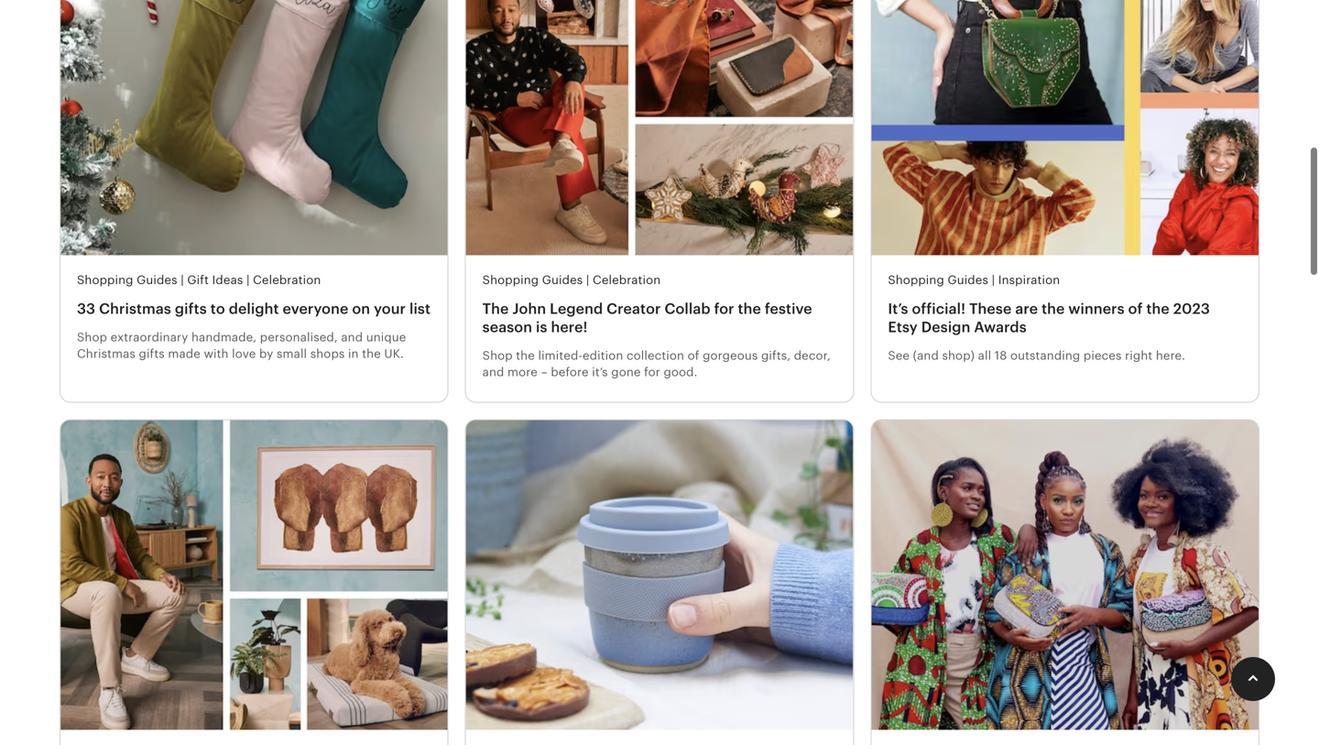 Task type: describe. For each thing, give the bounding box(es) containing it.
gifts,
[[761, 349, 791, 362]]

it's official! these are the winners of the 2023 etsy design awards
[[888, 300, 1211, 335]]

shopping guides for christmas
[[77, 273, 177, 287]]

right
[[1125, 349, 1153, 362]]

unique
[[366, 330, 406, 344]]

gone
[[611, 365, 641, 379]]

delight
[[229, 300, 279, 317]]

the john legend creator collab for the festive season is here!
[[483, 300, 813, 335]]

33 christmas gifts to delight everyone on your list link
[[77, 300, 431, 318]]

decor,
[[794, 349, 831, 362]]

guides for john
[[542, 273, 583, 287]]

list
[[410, 300, 431, 317]]

2 celebration from the left
[[593, 273, 661, 287]]

1 horizontal spatial gifts
[[175, 300, 207, 317]]

33
[[77, 300, 95, 317]]

on
[[352, 300, 370, 317]]

here.
[[1156, 349, 1186, 362]]

winners
[[1069, 300, 1125, 317]]

the right are
[[1042, 300, 1065, 317]]

by
[[259, 347, 274, 361]]

gifts inside shop extraordinary handmade, personalised, and unique christmas gifts made with love by small shops in the uk.
[[139, 347, 165, 361]]

the inside shop the limited-edition collection of gorgeous gifts, decor, and more – before it's gone for good.
[[516, 349, 535, 362]]

ideas
[[212, 273, 243, 287]]

inspiration
[[999, 273, 1061, 287]]

1 celebration from the left
[[253, 273, 321, 287]]

design
[[922, 319, 971, 335]]

collab
[[665, 300, 711, 317]]

outstanding
[[1011, 349, 1081, 362]]

shopping for official!
[[888, 273, 945, 287]]

shopping guides for official!
[[888, 273, 989, 287]]

are
[[1016, 300, 1038, 317]]

shopping for john
[[483, 273, 539, 287]]

these
[[970, 300, 1012, 317]]

gorgeous
[[703, 349, 758, 362]]

in
[[348, 347, 359, 361]]

see
[[888, 349, 910, 362]]

love
[[232, 347, 256, 361]]

guides for christmas
[[137, 273, 177, 287]]

is
[[536, 319, 548, 335]]

and inside shop extraordinary handmade, personalised, and unique christmas gifts made with love by small shops in the uk.
[[341, 330, 363, 344]]

edition
[[583, 349, 624, 362]]

33 christmas gifts to delight everyone on your list
[[77, 300, 431, 317]]

festive
[[765, 300, 813, 317]]

shop for the john legend creator collab for the festive season is here!
[[483, 349, 513, 362]]

it's official! these are the winners of the 2023 etsy design awards link
[[888, 300, 1243, 336]]

guides for official!
[[948, 273, 989, 287]]

shopping guides for john
[[483, 273, 583, 287]]

awards
[[975, 319, 1027, 335]]

season
[[483, 319, 533, 335]]



Task type: vqa. For each thing, say whether or not it's contained in the screenshot.
Shop within the Shop extraordinary handmade, personalised, and unique Christmas gifts made with love by small shops in the UK.
yes



Task type: locate. For each thing, give the bounding box(es) containing it.
of inside it's official! these are the winners of the 2023 etsy design awards
[[1129, 300, 1143, 317]]

guides
[[137, 273, 177, 287], [542, 273, 583, 287], [948, 273, 989, 287]]

1 horizontal spatial shop
[[483, 349, 513, 362]]

0 horizontal spatial shop
[[77, 330, 107, 344]]

shop for 33 christmas gifts to delight everyone on your list
[[77, 330, 107, 344]]

shopping guides up official!
[[888, 273, 989, 287]]

with
[[204, 347, 229, 361]]

guides left gift
[[137, 273, 177, 287]]

shop down 'season'
[[483, 349, 513, 362]]

0 vertical spatial for
[[714, 300, 735, 317]]

christmas up extraordinary
[[99, 300, 171, 317]]

the inside shop extraordinary handmade, personalised, and unique christmas gifts made with love by small shops in the uk.
[[362, 347, 381, 361]]

shopping for christmas
[[77, 273, 133, 287]]

1 horizontal spatial of
[[1129, 300, 1143, 317]]

of inside shop the limited-edition collection of gorgeous gifts, decor, and more – before it's gone for good.
[[688, 349, 700, 362]]

0 horizontal spatial shopping guides
[[77, 273, 177, 287]]

it's
[[592, 365, 608, 379]]

see (and shop) all 18 outstanding pieces right here.
[[888, 349, 1186, 362]]

2 horizontal spatial shopping guides
[[888, 273, 989, 287]]

1 vertical spatial shop
[[483, 349, 513, 362]]

of
[[1129, 300, 1143, 317], [688, 349, 700, 362]]

and up in
[[341, 330, 363, 344]]

christmas inside shop extraordinary handmade, personalised, and unique christmas gifts made with love by small shops in the uk.
[[77, 347, 136, 361]]

18
[[995, 349, 1008, 362]]

shop inside shop the limited-edition collection of gorgeous gifts, decor, and more – before it's gone for good.
[[483, 349, 513, 362]]

0 vertical spatial and
[[341, 330, 363, 344]]

0 horizontal spatial of
[[688, 349, 700, 362]]

3 guides from the left
[[948, 273, 989, 287]]

shop extraordinary handmade, personalised, and unique christmas gifts made with love by small shops in the uk.
[[77, 330, 406, 361]]

(and
[[913, 349, 939, 362]]

the john legend creator collab for the festive season is here! link
[[483, 300, 837, 336]]

everyone
[[283, 300, 349, 317]]

1 vertical spatial of
[[688, 349, 700, 362]]

1 vertical spatial christmas
[[77, 347, 136, 361]]

1 horizontal spatial guides
[[542, 273, 583, 287]]

it's
[[888, 300, 909, 317]]

for
[[714, 300, 735, 317], [644, 365, 661, 379]]

the inside the john legend creator collab for the festive season is here!
[[738, 300, 761, 317]]

shopping up it's
[[888, 273, 945, 287]]

shopping up 33
[[77, 273, 133, 287]]

1 vertical spatial for
[[644, 365, 661, 379]]

of right winners
[[1129, 300, 1143, 317]]

2 shopping guides from the left
[[483, 273, 583, 287]]

1 vertical spatial gifts
[[139, 347, 165, 361]]

gifts
[[175, 300, 207, 317], [139, 347, 165, 361]]

creator
[[607, 300, 661, 317]]

gifts down extraordinary
[[139, 347, 165, 361]]

3 shopping from the left
[[888, 273, 945, 287]]

1 horizontal spatial shopping guides
[[483, 273, 583, 287]]

0 vertical spatial christmas
[[99, 300, 171, 317]]

shopping guides up 33
[[77, 273, 177, 287]]

the right in
[[362, 347, 381, 361]]

shop the limited-edition collection of gorgeous gifts, decor, and more – before it's gone for good.
[[483, 349, 831, 379]]

john
[[513, 300, 546, 317]]

guides up these in the right top of the page
[[948, 273, 989, 287]]

shop down 33
[[77, 330, 107, 344]]

shops
[[310, 347, 345, 361]]

gift
[[187, 273, 209, 287]]

shopping up the
[[483, 273, 539, 287]]

of up good.
[[688, 349, 700, 362]]

0 vertical spatial shop
[[77, 330, 107, 344]]

1 vertical spatial and
[[483, 365, 504, 379]]

your
[[374, 300, 406, 317]]

good.
[[664, 365, 698, 379]]

to
[[211, 300, 225, 317]]

1 horizontal spatial and
[[483, 365, 504, 379]]

shopping
[[77, 273, 133, 287], [483, 273, 539, 287], [888, 273, 945, 287]]

pieces
[[1084, 349, 1122, 362]]

and inside shop the limited-edition collection of gorgeous gifts, decor, and more – before it's gone for good.
[[483, 365, 504, 379]]

the left 2023
[[1147, 300, 1170, 317]]

1 horizontal spatial for
[[714, 300, 735, 317]]

here!
[[551, 319, 588, 335]]

0 horizontal spatial and
[[341, 330, 363, 344]]

and left more –
[[483, 365, 504, 379]]

the up more –
[[516, 349, 535, 362]]

0 horizontal spatial shopping
[[77, 273, 133, 287]]

0 horizontal spatial for
[[644, 365, 661, 379]]

2 horizontal spatial guides
[[948, 273, 989, 287]]

for right collab
[[714, 300, 735, 317]]

before
[[551, 365, 589, 379]]

gift ideas
[[187, 273, 243, 287]]

personalised,
[[260, 330, 338, 344]]

0 vertical spatial of
[[1129, 300, 1143, 317]]

shopping guides up john
[[483, 273, 583, 287]]

small
[[277, 347, 307, 361]]

christmas down extraordinary
[[77, 347, 136, 361]]

for inside shop the limited-edition collection of gorgeous gifts, decor, and more – before it's gone for good.
[[644, 365, 661, 379]]

shopping guides
[[77, 273, 177, 287], [483, 273, 583, 287], [888, 273, 989, 287]]

2 shopping from the left
[[483, 273, 539, 287]]

and
[[341, 330, 363, 344], [483, 365, 504, 379]]

made
[[168, 347, 201, 361]]

the left festive
[[738, 300, 761, 317]]

legend
[[550, 300, 603, 317]]

1 horizontal spatial celebration
[[593, 273, 661, 287]]

2023
[[1174, 300, 1211, 317]]

all
[[978, 349, 992, 362]]

handmade,
[[192, 330, 257, 344]]

0 horizontal spatial celebration
[[253, 273, 321, 287]]

1 shopping from the left
[[77, 273, 133, 287]]

christmas
[[99, 300, 171, 317], [77, 347, 136, 361]]

extraordinary
[[111, 330, 188, 344]]

celebration up creator
[[593, 273, 661, 287]]

shop
[[77, 330, 107, 344], [483, 349, 513, 362]]

more –
[[508, 365, 548, 379]]

2 guides from the left
[[542, 273, 583, 287]]

official!
[[912, 300, 966, 317]]

0 vertical spatial gifts
[[175, 300, 207, 317]]

etsy
[[888, 319, 918, 335]]

1 guides from the left
[[137, 273, 177, 287]]

1 horizontal spatial shopping
[[483, 273, 539, 287]]

for down collection on the top of the page
[[644, 365, 661, 379]]

2 horizontal spatial shopping
[[888, 273, 945, 287]]

the
[[738, 300, 761, 317], [1042, 300, 1065, 317], [1147, 300, 1170, 317], [362, 347, 381, 361], [516, 349, 535, 362]]

celebration
[[253, 273, 321, 287], [593, 273, 661, 287]]

uk.
[[384, 347, 404, 361]]

shop inside shop extraordinary handmade, personalised, and unique christmas gifts made with love by small shops in the uk.
[[77, 330, 107, 344]]

guides up legend
[[542, 273, 583, 287]]

shop)
[[943, 349, 975, 362]]

0 horizontal spatial guides
[[137, 273, 177, 287]]

for inside the john legend creator collab for the festive season is here!
[[714, 300, 735, 317]]

1 shopping guides from the left
[[77, 273, 177, 287]]

the
[[483, 300, 509, 317]]

celebration up everyone
[[253, 273, 321, 287]]

gifts left to
[[175, 300, 207, 317]]

limited-
[[538, 349, 583, 362]]

collection
[[627, 349, 685, 362]]

3 shopping guides from the left
[[888, 273, 989, 287]]

0 horizontal spatial gifts
[[139, 347, 165, 361]]



